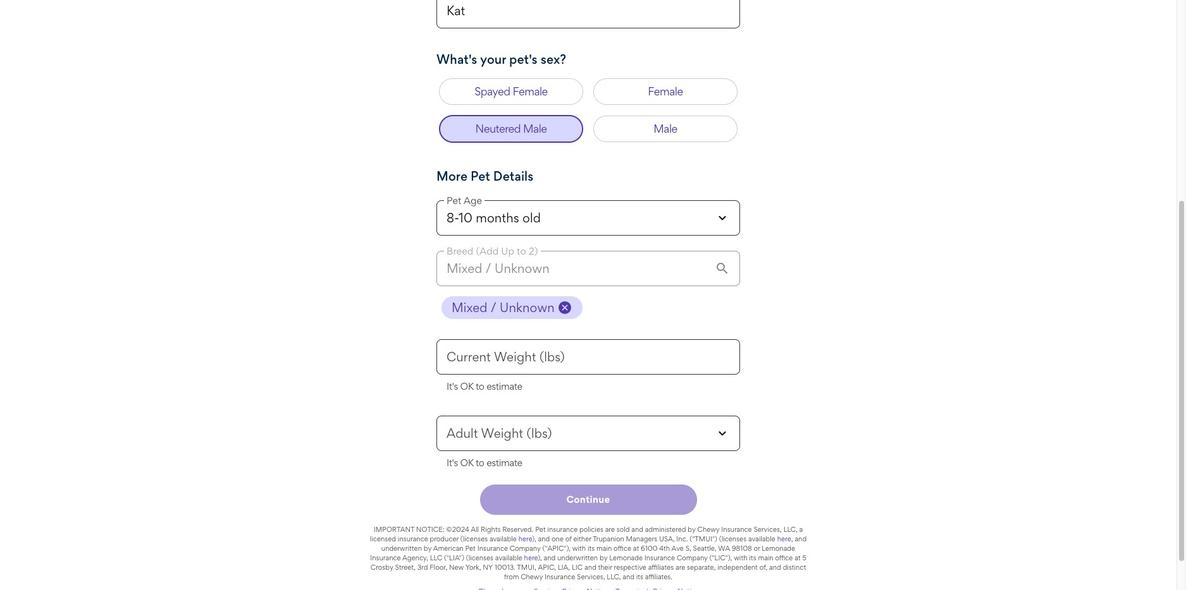 Task type: locate. For each thing, give the bounding box(es) containing it.
its down or
[[749, 554, 756, 563]]

underwritten inside ), and underwritten by lemonade insurance company ("lic"), with its main office at 5 crosby street, 3rd floor, new york, ny 10013. tmui, apic, lia, lic and their respective affiliates are separate, independent of, and distinct from chewy insurance services, llc, and its affiliates.
[[557, 554, 598, 563]]

services, up or
[[754, 526, 782, 535]]

0 vertical spatial lemonade
[[762, 545, 795, 554]]

separate,
[[687, 564, 716, 573]]

None number field
[[437, 340, 740, 375]]

1 vertical spatial it's ok to estimate
[[447, 457, 522, 469]]

its down either
[[588, 545, 595, 554]]

1 to from the top
[[476, 381, 484, 393]]

pet inside all rights reserved. pet insurance policies are sold and administered by chewy insurance services, llc, a licensed insurance producer (licenses available
[[535, 526, 546, 535]]

2 vertical spatial its
[[636, 573, 643, 582]]

1 vertical spatial office
[[775, 554, 793, 563]]

pet right reserved.
[[535, 526, 546, 535]]

1 horizontal spatial company
[[677, 554, 708, 563]]

here
[[519, 535, 532, 544], [777, 535, 791, 544], [524, 554, 538, 563]]

insurance
[[547, 526, 578, 535], [398, 535, 428, 544]]

here ), and one of either trupanion managers usa, inc. ("tmui") (licenses available here
[[519, 535, 791, 544]]

licensed
[[370, 535, 396, 544]]

respective
[[614, 564, 647, 573]]

1 vertical spatial its
[[749, 554, 756, 563]]

llc, down their
[[607, 573, 621, 582]]

services, inside all rights reserved. pet insurance policies are sold and administered by chewy insurance services, llc, a licensed insurance producer (licenses available
[[754, 526, 782, 535]]

chewy
[[698, 526, 720, 535], [521, 573, 543, 582]]

4th
[[659, 545, 670, 554]]

1 vertical spatial by
[[424, 545, 432, 554]]

2 vertical spatial pet
[[465, 545, 476, 554]]

main inside , and underwritten by american pet insurance company ("apic"), with its main office at 6100 4th ave s, seattle, wa 98108 or lemonade insurance agency, llc ("lia") (licenses available
[[597, 545, 612, 554]]

1 vertical spatial underwritten
[[557, 554, 598, 563]]

1 horizontal spatial are
[[676, 564, 685, 573]]

chewy down tmui,
[[521, 573, 543, 582]]

insurance down important notice: © 2024
[[398, 535, 428, 544]]

insurance up 98108
[[721, 526, 752, 535]]

by inside ), and underwritten by lemonade insurance company ("lic"), with its main office at 5 crosby street, 3rd floor, new york, ny 10013. tmui, apic, lia, lic and their respective affiliates are separate, independent of, and distinct from chewy insurance services, llc, and its affiliates.
[[600, 554, 608, 563]]

neutered
[[475, 122, 521, 135]]

0 vertical spatial office
[[614, 545, 631, 554]]

with down either
[[572, 545, 586, 554]]

chewy inside ), and underwritten by lemonade insurance company ("lic"), with its main office at 5 crosby street, 3rd floor, new york, ny 10013. tmui, apic, lia, lic and their respective affiliates are separate, independent of, and distinct from chewy insurance services, llc, and its affiliates.
[[521, 573, 543, 582]]

york,
[[465, 564, 481, 573]]

insurance
[[721, 526, 752, 535], [477, 545, 508, 554], [370, 554, 401, 563], [645, 554, 675, 563], [545, 573, 575, 582]]

), inside ), and underwritten by lemonade insurance company ("lic"), with its main office at 5 crosby street, 3rd floor, new york, ny 10013. tmui, apic, lia, lic and their respective affiliates are separate, independent of, and distinct from chewy insurance services, llc, and its affiliates.
[[538, 554, 542, 563]]

lic
[[572, 564, 583, 573]]

main
[[597, 545, 612, 554], [758, 554, 774, 563]]

1 vertical spatial lemonade
[[609, 554, 643, 563]]

its down respective
[[636, 573, 643, 582]]

at down 'managers'
[[633, 545, 639, 554]]

0 horizontal spatial llc,
[[607, 573, 621, 582]]

company down s,
[[677, 554, 708, 563]]

available down the rights on the left bottom of the page
[[490, 535, 517, 544]]

male
[[523, 122, 547, 135], [654, 122, 677, 135]]

at
[[633, 545, 639, 554], [795, 554, 801, 563]]

(licenses
[[460, 535, 488, 544], [719, 535, 747, 544], [466, 554, 494, 563]]

1 horizontal spatial office
[[775, 554, 793, 563]]

crosby
[[371, 564, 393, 573]]

lemonade
[[762, 545, 795, 554], [609, 554, 643, 563]]

2 it's from the top
[[447, 457, 458, 469]]

1 vertical spatial insurance
[[398, 535, 428, 544]]

rights
[[481, 526, 501, 535]]

0 vertical spatial main
[[597, 545, 612, 554]]

pet up york, at the left bottom of the page
[[465, 545, 476, 554]]

ny
[[483, 564, 493, 573]]

estimate
[[487, 381, 522, 393], [487, 457, 522, 469]]

1 vertical spatial main
[[758, 554, 774, 563]]

office up distinct
[[775, 554, 793, 563]]

lemonade up respective
[[609, 554, 643, 563]]

0 horizontal spatial by
[[424, 545, 432, 554]]

street,
[[395, 564, 416, 573]]

office
[[614, 545, 631, 554], [775, 554, 793, 563]]

1 horizontal spatial insurance
[[547, 526, 578, 535]]

2 it's ok to estimate from the top
[[447, 457, 522, 469]]

insurance up one
[[547, 526, 578, 535]]

0 horizontal spatial are
[[605, 526, 615, 535]]

are inside ), and underwritten by lemonade insurance company ("lic"), with its main office at 5 crosby street, 3rd floor, new york, ny 10013. tmui, apic, lia, lic and their respective affiliates are separate, independent of, and distinct from chewy insurance services, llc, and its affiliates.
[[676, 564, 685, 573]]

0 vertical spatial to
[[476, 381, 484, 393]]

available inside all rights reserved. pet insurance policies are sold and administered by chewy insurance services, llc, a licensed insurance producer (licenses available
[[490, 535, 517, 544]]

and right ,
[[795, 535, 807, 544]]

0 vertical spatial are
[[605, 526, 615, 535]]

), up apic,
[[538, 554, 542, 563]]

0 vertical spatial insurance
[[547, 526, 578, 535]]

1 vertical spatial it's
[[447, 457, 458, 469]]

main down trupanion
[[597, 545, 612, 554]]

2024
[[452, 526, 469, 535]]

apic,
[[538, 564, 556, 573]]

here up tmui,
[[524, 554, 538, 563]]

here link
[[519, 535, 532, 544], [777, 535, 791, 544], [524, 554, 538, 563]]

services, down 'lic'
[[577, 573, 605, 582]]

main inside ), and underwritten by lemonade insurance company ("lic"), with its main office at 5 crosby street, 3rd floor, new york, ny 10013. tmui, apic, lia, lic and their respective affiliates are separate, independent of, and distinct from chewy insurance services, llc, and its affiliates.
[[758, 554, 774, 563]]

available up or
[[748, 535, 776, 544]]

0 vertical spatial ok
[[460, 381, 474, 393]]

pet right more
[[471, 169, 490, 184]]

it's
[[447, 381, 458, 393], [447, 457, 458, 469]]

1 it's ok to estimate from the top
[[447, 381, 522, 393]]

here down reserved.
[[519, 535, 532, 544]]

1 vertical spatial ok
[[460, 457, 474, 469]]

insurance inside all rights reserved. pet insurance policies are sold and administered by chewy insurance services, llc, a licensed insurance producer (licenses available
[[721, 526, 752, 535]]

mixed / unknown
[[452, 300, 555, 315]]

usa,
[[659, 535, 675, 544]]

0 horizontal spatial its
[[588, 545, 595, 554]]

1 vertical spatial are
[[676, 564, 685, 573]]

all rights reserved. pet insurance policies are sold and administered by chewy insurance services, llc, a licensed insurance producer (licenses available
[[370, 526, 803, 544]]

company
[[510, 545, 541, 554], [677, 554, 708, 563]]

remove element
[[557, 301, 572, 316]]

None text field
[[437, 0, 740, 28]]

main up of,
[[758, 554, 774, 563]]

by inside , and underwritten by american pet insurance company ("apic"), with its main office at 6100 4th ave s, seattle, wa 98108 or lemonade insurance agency, llc ("lia") (licenses available
[[424, 545, 432, 554]]

ok
[[460, 381, 474, 393], [460, 457, 474, 469]]

2 vertical spatial by
[[600, 554, 608, 563]]

1 vertical spatial with
[[734, 554, 748, 563]]

1 vertical spatial llc,
[[607, 573, 621, 582]]

0 vertical spatial by
[[688, 526, 696, 535]]

),
[[532, 535, 536, 544], [538, 554, 542, 563]]

it's ok to estimate
[[447, 381, 522, 393], [447, 457, 522, 469]]

s,
[[686, 545, 691, 554]]

details
[[493, 169, 534, 184]]

1 vertical spatial pet
[[535, 526, 546, 535]]

1 horizontal spatial lemonade
[[762, 545, 795, 554]]

and up 'managers'
[[632, 526, 643, 535]]

available up 10013. in the bottom of the page
[[495, 554, 522, 563]]

1 horizontal spatial at
[[795, 554, 801, 563]]

pet
[[471, 169, 490, 184], [535, 526, 546, 535], [465, 545, 476, 554]]

0 vertical spatial its
[[588, 545, 595, 554]]

lemonade down ,
[[762, 545, 795, 554]]

), down reserved.
[[532, 535, 536, 544]]

pet's
[[509, 52, 538, 67]]

from
[[504, 573, 519, 582]]

1 male from the left
[[523, 122, 547, 135]]

0 horizontal spatial main
[[597, 545, 612, 554]]

1 vertical spatial company
[[677, 554, 708, 563]]

with
[[572, 545, 586, 554], [734, 554, 748, 563]]

and left one
[[538, 535, 550, 544]]

0 vertical spatial chewy
[[698, 526, 720, 535]]

0 horizontal spatial insurance
[[398, 535, 428, 544]]

0 horizontal spatial company
[[510, 545, 541, 554]]

by up their
[[600, 554, 608, 563]]

by up inc.
[[688, 526, 696, 535]]

2 estimate from the top
[[487, 457, 522, 469]]

by up "llc"
[[424, 545, 432, 554]]

office inside ), and underwritten by lemonade insurance company ("lic"), with its main office at 5 crosby street, 3rd floor, new york, ny 10013. tmui, apic, lia, lic and their respective affiliates are separate, independent of, and distinct from chewy insurance services, llc, and its affiliates.
[[775, 554, 793, 563]]

0 vertical spatial with
[[572, 545, 586, 554]]

0 vertical spatial services,
[[754, 526, 782, 535]]

2 horizontal spatial by
[[688, 526, 696, 535]]

important
[[374, 526, 414, 535]]

company up tmui,
[[510, 545, 541, 554]]

0 vertical spatial company
[[510, 545, 541, 554]]

at left 5
[[795, 554, 801, 563]]

here for here
[[524, 554, 538, 563]]

underwritten up 'lic'
[[557, 554, 598, 563]]

1 horizontal spatial with
[[734, 554, 748, 563]]

underwritten
[[381, 545, 422, 554], [557, 554, 598, 563]]

0 horizontal spatial underwritten
[[381, 545, 422, 554]]

1 vertical spatial to
[[476, 457, 484, 469]]

affiliates.
[[645, 573, 673, 582]]

1 horizontal spatial by
[[600, 554, 608, 563]]

1 horizontal spatial services,
[[754, 526, 782, 535]]

0 vertical spatial at
[[633, 545, 639, 554]]

1 vertical spatial at
[[795, 554, 801, 563]]

0 vertical spatial llc,
[[784, 526, 798, 535]]

are
[[605, 526, 615, 535], [676, 564, 685, 573]]

1 horizontal spatial female
[[648, 85, 683, 98]]

office down trupanion
[[614, 545, 631, 554]]

0 vertical spatial estimate
[[487, 381, 522, 393]]

llc,
[[784, 526, 798, 535], [607, 573, 621, 582]]

more
[[437, 169, 468, 184]]

1 horizontal spatial ),
[[538, 554, 542, 563]]

are down ave
[[676, 564, 685, 573]]

2 to from the top
[[476, 457, 484, 469]]

2 ok from the top
[[460, 457, 474, 469]]

underwritten inside , and underwritten by american pet insurance company ("apic"), with its main office at 6100 4th ave s, seattle, wa 98108 or lemonade insurance agency, llc ("lia") (licenses available
[[381, 545, 422, 554]]

at inside ), and underwritten by lemonade insurance company ("lic"), with its main office at 5 crosby street, 3rd floor, new york, ny 10013. tmui, apic, lia, lic and their respective affiliates are separate, independent of, and distinct from chewy insurance services, llc, and its affiliates.
[[795, 554, 801, 563]]

0 vertical spatial underwritten
[[381, 545, 422, 554]]

0 horizontal spatial lemonade
[[609, 554, 643, 563]]

underwritten up agency,
[[381, 545, 422, 554]]

1 horizontal spatial main
[[758, 554, 774, 563]]

at inside , and underwritten by american pet insurance company ("apic"), with its main office at 6100 4th ave s, seattle, wa 98108 or lemonade insurance agency, llc ("lia") (licenses available
[[633, 545, 639, 554]]

1 horizontal spatial llc,
[[784, 526, 798, 535]]

0 horizontal spatial office
[[614, 545, 631, 554]]

0 vertical spatial it's
[[447, 381, 458, 393]]

its
[[588, 545, 595, 554], [749, 554, 756, 563], [636, 573, 643, 582]]

6100
[[641, 545, 658, 554]]

available
[[490, 535, 517, 544], [748, 535, 776, 544], [495, 554, 522, 563]]

("apic"),
[[542, 545, 571, 554]]

0 horizontal spatial services,
[[577, 573, 605, 582]]

notice:
[[416, 526, 445, 535]]

(licenses up york, at the left bottom of the page
[[466, 554, 494, 563]]

1 horizontal spatial underwritten
[[557, 554, 598, 563]]

by inside all rights reserved. pet insurance policies are sold and administered by chewy insurance services, llc, a licensed insurance producer (licenses available
[[688, 526, 696, 535]]

0 horizontal spatial ),
[[532, 535, 536, 544]]

here link down reserved.
[[519, 535, 532, 544]]

insurance up crosby
[[370, 554, 401, 563]]

(licenses down all
[[460, 535, 488, 544]]

1 horizontal spatial chewy
[[698, 526, 720, 535]]

and inside , and underwritten by american pet insurance company ("apic"), with its main office at 6100 4th ave s, seattle, wa 98108 or lemonade insurance agency, llc ("lia") (licenses available
[[795, 535, 807, 544]]

1 vertical spatial ),
[[538, 554, 542, 563]]

0 horizontal spatial female
[[513, 85, 548, 98]]

with down 98108
[[734, 554, 748, 563]]

llc, up ,
[[784, 526, 798, 535]]

chewy up ("tmui")
[[698, 526, 720, 535]]

0 horizontal spatial chewy
[[521, 573, 543, 582]]

are up trupanion
[[605, 526, 615, 535]]

company inside , and underwritten by american pet insurance company ("apic"), with its main office at 6100 4th ave s, seattle, wa 98108 or lemonade insurance agency, llc ("lia") (licenses available
[[510, 545, 541, 554]]

0 horizontal spatial with
[[572, 545, 586, 554]]

1 vertical spatial estimate
[[487, 457, 522, 469]]

0 horizontal spatial male
[[523, 122, 547, 135]]

1 vertical spatial services,
[[577, 573, 605, 582]]

here for here ), and one of either trupanion managers usa, inc. ("tmui") (licenses available here
[[519, 535, 532, 544]]

0 horizontal spatial at
[[633, 545, 639, 554]]

floor,
[[430, 564, 447, 573]]

1 horizontal spatial male
[[654, 122, 677, 135]]

0 vertical spatial it's ok to estimate
[[447, 381, 522, 393]]

2 male from the left
[[654, 122, 677, 135]]

1 vertical spatial chewy
[[521, 573, 543, 582]]

(licenses up wa
[[719, 535, 747, 544]]



Task type: describe. For each thing, give the bounding box(es) containing it.
company inside ), and underwritten by lemonade insurance company ("lic"), with its main office at 5 crosby street, 3rd floor, new york, ny 10013. tmui, apic, lia, lic and their respective affiliates are separate, independent of, and distinct from chewy insurance services, llc, and its affiliates.
[[677, 554, 708, 563]]

affiliates
[[648, 564, 674, 573]]

reserved.
[[502, 526, 534, 535]]

what's your pet's sex?
[[437, 52, 566, 67]]

continue
[[566, 494, 610, 506]]

or
[[754, 545, 760, 554]]

a
[[799, 526, 803, 535]]

3rd
[[417, 564, 428, 573]]

services, inside ), and underwritten by lemonade insurance company ("lic"), with its main office at 5 crosby street, 3rd floor, new york, ny 10013. tmui, apic, lia, lic and their respective affiliates are separate, independent of, and distinct from chewy insurance services, llc, and its affiliates.
[[577, 573, 605, 582]]

and inside all rights reserved. pet insurance policies are sold and administered by chewy insurance services, llc, a licensed insurance producer (licenses available
[[632, 526, 643, 535]]

trupanion
[[593, 535, 624, 544]]

,
[[791, 535, 793, 544]]

mixed
[[452, 300, 488, 315]]

agency,
[[402, 554, 428, 563]]

more pet details
[[437, 169, 534, 184]]

are inside all rights reserved. pet insurance policies are sold and administered by chewy insurance services, llc, a licensed insurance producer (licenses available
[[605, 526, 615, 535]]

here link up distinct
[[777, 535, 791, 544]]

important notice: © 2024
[[374, 526, 469, 535]]

llc, inside ), and underwritten by lemonade insurance company ("lic"), with its main office at 5 crosby street, 3rd floor, new york, ny 10013. tmui, apic, lia, lic and their respective affiliates are separate, independent of, and distinct from chewy insurance services, llc, and its affiliates.
[[607, 573, 621, 582]]

managers
[[626, 535, 657, 544]]

independent
[[718, 564, 758, 573]]

1 ok from the top
[[460, 381, 474, 393]]

chewy inside all rights reserved. pet insurance policies are sold and administered by chewy insurance services, llc, a licensed insurance producer (licenses available
[[698, 526, 720, 535]]

spayed female
[[475, 85, 548, 98]]

available inside , and underwritten by american pet insurance company ("apic"), with its main office at 6100 4th ave s, seattle, wa 98108 or lemonade insurance agency, llc ("lia") (licenses available
[[495, 554, 522, 563]]

one
[[552, 535, 564, 544]]

lemonade inside , and underwritten by american pet insurance company ("apic"), with its main office at 6100 4th ave s, seattle, wa 98108 or lemonade insurance agency, llc ("lia") (licenses available
[[762, 545, 795, 554]]

and up apic,
[[544, 554, 556, 563]]

all
[[471, 526, 479, 535]]

llc, inside all rights reserved. pet insurance policies are sold and administered by chewy insurance services, llc, a licensed insurance producer (licenses available
[[784, 526, 798, 535]]

distinct
[[783, 564, 806, 573]]

insurance up affiliates
[[645, 554, 675, 563]]

new
[[449, 564, 464, 573]]

tmui,
[[517, 564, 536, 573]]

seattle,
[[693, 545, 717, 554]]

0 vertical spatial pet
[[471, 169, 490, 184]]

underwritten for lia,
[[557, 554, 598, 563]]

2 horizontal spatial its
[[749, 554, 756, 563]]

its inside , and underwritten by american pet insurance company ("apic"), with its main office at 6100 4th ave s, seattle, wa 98108 or lemonade insurance agency, llc ("lia") (licenses available
[[588, 545, 595, 554]]

sex?
[[541, 52, 566, 67]]

producer
[[430, 535, 459, 544]]

1 female from the left
[[513, 85, 548, 98]]

mixed / unknown button
[[442, 297, 582, 319]]

with inside , and underwritten by american pet insurance company ("apic"), with its main office at 6100 4th ave s, seattle, wa 98108 or lemonade insurance agency, llc ("lia") (licenses available
[[572, 545, 586, 554]]

1 estimate from the top
[[487, 381, 522, 393]]

©
[[446, 526, 452, 535]]

by for floor,
[[600, 554, 608, 563]]

lemonade inside ), and underwritten by lemonade insurance company ("lic"), with its main office at 5 crosby street, 3rd floor, new york, ny 10013. tmui, apic, lia, lic and their respective affiliates are separate, independent of, and distinct from chewy insurance services, llc, and its affiliates.
[[609, 554, 643, 563]]

0 vertical spatial ),
[[532, 535, 536, 544]]

of
[[565, 535, 572, 544]]

what's
[[437, 52, 477, 67]]

spayed
[[475, 85, 510, 98]]

your
[[480, 52, 506, 67]]

, and underwritten by american pet insurance company ("apic"), with its main office at 6100 4th ave s, seattle, wa 98108 or lemonade insurance agency, llc ("lia") (licenses available
[[370, 535, 807, 563]]

llc
[[430, 554, 442, 563]]

here up distinct
[[777, 535, 791, 544]]

underwritten for agency,
[[381, 545, 422, 554]]

wa
[[718, 545, 730, 554]]

(licenses inside , and underwritten by american pet insurance company ("apic"), with its main office at 6100 4th ave s, seattle, wa 98108 or lemonade insurance agency, llc ("lia") (licenses available
[[466, 554, 494, 563]]

unknown
[[500, 300, 555, 315]]

("tmui")
[[690, 535, 717, 544]]

(licenses inside all rights reserved. pet insurance policies are sold and administered by chewy insurance services, llc, a licensed insurance producer (licenses available
[[460, 535, 488, 544]]

administered
[[645, 526, 686, 535]]

american
[[433, 545, 464, 554]]

lia,
[[558, 564, 570, 573]]

10013.
[[495, 564, 516, 573]]

("lic"),
[[710, 554, 732, 563]]

their
[[598, 564, 612, 573]]

insurance down lia,
[[545, 573, 575, 582]]

here link up tmui,
[[524, 554, 538, 563]]

98108
[[732, 545, 752, 554]]

1 it's from the top
[[447, 381, 458, 393]]

continue button
[[480, 485, 697, 516]]

of,
[[760, 564, 768, 573]]

ave
[[672, 545, 684, 554]]

either
[[573, 535, 591, 544]]

), and underwritten by lemonade insurance company ("lic"), with its main office at 5 crosby street, 3rd floor, new york, ny 10013. tmui, apic, lia, lic and their respective affiliates are separate, independent of, and distinct from chewy insurance services, llc, and its affiliates.
[[371, 554, 806, 582]]

inc.
[[677, 535, 688, 544]]

pet inside , and underwritten by american pet insurance company ("apic"), with its main office at 6100 4th ave s, seattle, wa 98108 or lemonade insurance agency, llc ("lia") (licenses available
[[465, 545, 476, 554]]

2 female from the left
[[648, 85, 683, 98]]

by for s,
[[424, 545, 432, 554]]

/
[[491, 300, 497, 315]]

1 horizontal spatial its
[[636, 573, 643, 582]]

insurance down the rights on the left bottom of the page
[[477, 545, 508, 554]]

and right of,
[[769, 564, 781, 573]]

and down respective
[[623, 573, 635, 582]]

5
[[802, 554, 806, 563]]

policies
[[580, 526, 603, 535]]

("lia")
[[444, 554, 464, 563]]

sold
[[617, 526, 630, 535]]

remove image
[[557, 301, 572, 316]]

and right 'lic'
[[585, 564, 596, 573]]

neutered male
[[475, 122, 547, 135]]

with inside ), and underwritten by lemonade insurance company ("lic"), with its main office at 5 crosby street, 3rd floor, new york, ny 10013. tmui, apic, lia, lic and their respective affiliates are separate, independent of, and distinct from chewy insurance services, llc, and its affiliates.
[[734, 554, 748, 563]]

office inside , and underwritten by american pet insurance company ("apic"), with its main office at 6100 4th ave s, seattle, wa 98108 or lemonade insurance agency, llc ("lia") (licenses available
[[614, 545, 631, 554]]



Task type: vqa. For each thing, say whether or not it's contained in the screenshot.
THE PET inside Pet Parents link
no



